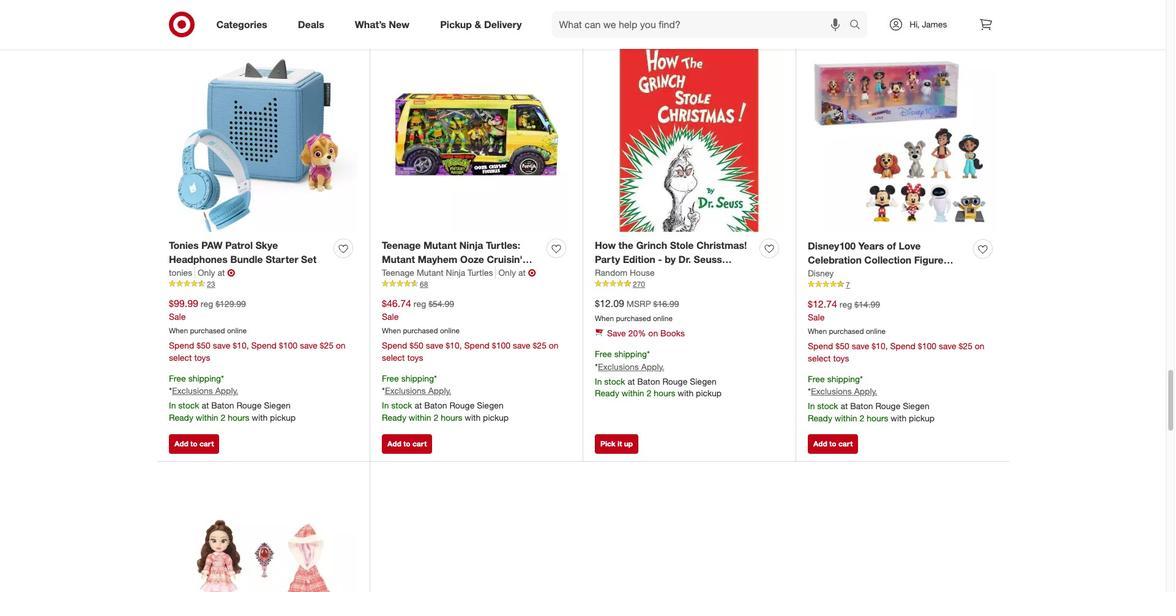 Task type: vqa. For each thing, say whether or not it's contained in the screenshot.
right $100
yes



Task type: locate. For each thing, give the bounding box(es) containing it.
on inside the $99.99 reg $129.99 sale when purchased online spend $50 save $10, spend $100 save $25 on select toys
[[336, 340, 346, 351]]

how the grinch stole christmas! party edition - by dr. seuss (hardcover)
[[595, 240, 747, 280]]

reg inside the $99.99 reg $129.99 sale when purchased online spend $50 save $10, spend $100 save $25 on select toys
[[201, 299, 213, 309]]

when inside the $99.99 reg $129.99 sale when purchased online spend $50 save $10, spend $100 save $25 on select toys
[[169, 326, 188, 335]]

spend down 68 link
[[464, 340, 490, 351]]

teenage for teenage mutant ninja turtles only at ¬
[[382, 268, 415, 278]]

reg for $12.74
[[840, 299, 853, 310]]

online down the $16.99
[[653, 314, 673, 323]]

ninja inside teenage mutant ninja turtles only at ¬
[[446, 268, 466, 278]]

0 horizontal spatial sale
[[169, 312, 186, 322]]

reg down 68
[[414, 299, 426, 309]]

select for $46.74
[[382, 353, 405, 363]]

figure down the mayhem at the top of the page
[[415, 268, 444, 280]]

$25 inside the $99.99 reg $129.99 sale when purchased online spend $50 save $10, spend $100 save $25 on select toys
[[320, 340, 334, 351]]

online for disney100 years of love celebration collection figure pack
[[866, 327, 886, 336]]

figure
[[915, 254, 944, 266], [415, 268, 444, 280]]

add to cart button
[[169, 4, 219, 23], [595, 4, 646, 23], [808, 4, 859, 23], [169, 435, 219, 454], [382, 435, 433, 454], [808, 435, 859, 454]]

1 horizontal spatial sale
[[382, 312, 399, 322]]

- left the 6pk
[[465, 268, 469, 280]]

purchased down the $14.99 in the right of the page
[[829, 327, 864, 336]]

exclusions
[[598, 362, 639, 372], [172, 386, 213, 397], [385, 386, 426, 397], [811, 387, 852, 397]]

toys inside $46.74 reg $54.99 sale when purchased online spend $50 save $10, spend $100 save $25 on select toys
[[407, 353, 423, 363]]

on
[[649, 328, 658, 338], [336, 340, 346, 351], [549, 340, 559, 351], [975, 341, 985, 351]]

only inside teenage mutant ninja turtles only at ¬
[[499, 268, 516, 278]]

purchased
[[616, 314, 651, 323], [190, 326, 225, 335], [403, 326, 438, 335], [829, 327, 864, 336]]

$100 inside the $99.99 reg $129.99 sale when purchased online spend $50 save $10, spend $100 save $25 on select toys
[[279, 340, 298, 351]]

collection
[[865, 254, 912, 266]]

disney100
[[808, 240, 856, 252]]

select down $99.99
[[169, 353, 192, 363]]

purchased down $54.99
[[403, 326, 438, 335]]

2 only from the left
[[499, 268, 516, 278]]

2 for $12.74
[[860, 414, 865, 424]]

$25 inside '$12.74 reg $14.99 sale when purchased online spend $50 save $10, spend $100 save $25 on select toys'
[[959, 341, 973, 351]]

new
[[389, 18, 410, 30]]

ninja up ooze
[[460, 240, 483, 252]]

pick
[[601, 440, 616, 449]]

2 horizontal spatial $100
[[918, 341, 937, 351]]

exclusions for $12.74
[[811, 387, 852, 397]]

what's
[[355, 18, 386, 30]]

$10, inside $46.74 reg $54.99 sale when purchased online spend $50 save $10, spend $100 save $25 on select toys
[[446, 340, 462, 351]]

2 horizontal spatial $50
[[836, 341, 850, 351]]

sale
[[169, 312, 186, 322], [382, 312, 399, 322], [808, 312, 825, 323]]

when inside $12.09 msrp $16.99 when purchased online
[[595, 314, 614, 323]]

disney princess retro reimagined holiday belle doll image
[[169, 474, 358, 593], [169, 474, 358, 593]]

0 horizontal spatial set
[[301, 254, 317, 266]]

when
[[595, 314, 614, 323], [169, 326, 188, 335], [382, 326, 401, 335], [808, 327, 827, 336]]

rouge for $46.74
[[450, 401, 475, 411]]

select down the '$12.74'
[[808, 353, 831, 364]]

sale for $12.74
[[808, 312, 825, 323]]

what's new
[[355, 18, 410, 30]]

when down the '$12.74'
[[808, 327, 827, 336]]

sale inside $46.74 reg $54.99 sale when purchased online spend $50 save $10, spend $100 save $25 on select toys
[[382, 312, 399, 322]]

how the grinch stole christmas! party edition - by dr. seuss (hardcover) image
[[595, 43, 784, 232]]

sale for $46.74
[[382, 312, 399, 322]]

online for tonies paw patrol skye headphones bundle starter set
[[227, 326, 247, 335]]

free shipping * * exclusions apply. in stock at  baton rouge siegen ready within 2 hours with pickup
[[595, 349, 722, 399], [169, 373, 296, 423], [382, 373, 509, 423], [808, 374, 935, 424]]

$50 down $99.99
[[197, 340, 211, 351]]

$50 down $46.74
[[410, 340, 424, 351]]

¬ right turtles
[[528, 267, 536, 279]]

on for tonies paw patrol skye headphones bundle starter set
[[336, 340, 346, 351]]

$10, down $54.99
[[446, 340, 462, 351]]

mutant up action
[[382, 254, 415, 266]]

$50
[[197, 340, 211, 351], [410, 340, 424, 351], [836, 341, 850, 351]]

2 horizontal spatial reg
[[840, 299, 853, 310]]

deals
[[298, 18, 324, 30]]

$50 down the '$12.74'
[[836, 341, 850, 351]]

online down the $14.99 in the right of the page
[[866, 327, 886, 336]]

0 horizontal spatial select
[[169, 353, 192, 363]]

1 vertical spatial set
[[447, 268, 462, 280]]

set inside the tonies paw patrol skye headphones bundle starter set
[[301, 254, 317, 266]]

0 horizontal spatial $25
[[320, 340, 334, 351]]

1 teenage from the top
[[382, 240, 421, 252]]

1 horizontal spatial only
[[499, 268, 516, 278]]

ninja inside teenage mutant ninja turtles: mutant mayhem ooze cruisin' action figure set - 6pk
[[460, 240, 483, 252]]

the
[[619, 240, 634, 252]]

0 horizontal spatial only
[[198, 268, 215, 278]]

68 link
[[382, 279, 571, 290]]

0 vertical spatial teenage
[[382, 240, 421, 252]]

teenage mutant ninja turtles: mutant mayhem ooze cruisin' action figure set - 6pk
[[382, 240, 523, 280]]

disney100 years of love celebration collection figure pack image
[[808, 43, 998, 233], [808, 43, 998, 233]]

toys inside the $99.99 reg $129.99 sale when purchased online spend $50 save $10, spend $100 save $25 on select toys
[[194, 353, 210, 363]]

- inside how the grinch stole christmas! party edition - by dr. seuss (hardcover)
[[658, 254, 662, 266]]

$10, inside '$12.74 reg $14.99 sale when purchased online spend $50 save $10, spend $100 save $25 on select toys'
[[872, 341, 888, 351]]

ninja for turtles
[[446, 268, 466, 278]]

1 vertical spatial -
[[465, 268, 469, 280]]

select down $46.74
[[382, 353, 405, 363]]

figure down love
[[915, 254, 944, 266]]

$100 for ¬
[[279, 340, 298, 351]]

free
[[595, 349, 612, 359], [169, 373, 186, 384], [382, 373, 399, 384], [808, 374, 825, 384]]

ready for $99.99
[[169, 413, 193, 423]]

mutant up 68
[[417, 268, 444, 278]]

when down $12.09 at the bottom of the page
[[595, 314, 614, 323]]

msrp
[[627, 299, 651, 309]]

$46.74 reg $54.99 sale when purchased online spend $50 save $10, spend $100 save $25 on select toys
[[382, 298, 559, 363]]

stock for $99.99
[[178, 401, 199, 411]]

1 vertical spatial mutant
[[382, 254, 415, 266]]

celebration
[[808, 254, 862, 266]]

purchased inside $46.74 reg $54.99 sale when purchased online spend $50 save $10, spend $100 save $25 on select toys
[[403, 326, 438, 335]]

random house link
[[595, 267, 655, 279]]

$25 for tonies paw patrol skye headphones bundle starter set
[[320, 340, 334, 351]]

What can we help you find? suggestions appear below search field
[[552, 11, 853, 38]]

toys inside '$12.74 reg $14.99 sale when purchased online spend $50 save $10, spend $100 save $25 on select toys'
[[834, 353, 850, 364]]

rouge for $12.09
[[663, 376, 688, 387]]

1 horizontal spatial $50
[[410, 340, 424, 351]]

$100 inside $46.74 reg $54.99 sale when purchased online spend $50 save $10, spend $100 save $25 on select toys
[[492, 340, 511, 351]]

2 horizontal spatial $10,
[[872, 341, 888, 351]]

when inside '$12.74 reg $14.99 sale when purchased online spend $50 save $10, spend $100 save $25 on select toys'
[[808, 327, 827, 336]]

0 vertical spatial -
[[658, 254, 662, 266]]

0 horizontal spatial $10,
[[233, 340, 249, 351]]

when for tonies paw patrol skye headphones bundle starter set
[[169, 326, 188, 335]]

in for $46.74
[[382, 401, 389, 411]]

search
[[845, 19, 874, 32]]

0 vertical spatial mutant
[[424, 240, 457, 252]]

$10, down the $14.99 in the right of the page
[[872, 341, 888, 351]]

purchased up the 20%
[[616, 314, 651, 323]]

sale inside '$12.74 reg $14.99 sale when purchased online spend $50 save $10, spend $100 save $25 on select toys'
[[808, 312, 825, 323]]

teenage inside teenage mutant ninja turtles only at ¬
[[382, 268, 415, 278]]

teenage for teenage mutant ninja turtles: mutant mayhem ooze cruisin' action figure set - 6pk
[[382, 240, 421, 252]]

toys for $99.99
[[194, 353, 210, 363]]

sale down $99.99
[[169, 312, 186, 322]]

stock for $12.09
[[605, 376, 626, 387]]

-
[[658, 254, 662, 266], [465, 268, 469, 280]]

$12.74
[[808, 298, 838, 310]]

within
[[622, 389, 645, 399], [196, 413, 218, 423], [409, 413, 431, 423], [835, 414, 858, 424]]

2 teenage from the top
[[382, 268, 415, 278]]

on inside '$12.74 reg $14.99 sale when purchased online spend $50 save $10, spend $100 save $25 on select toys'
[[975, 341, 985, 351]]

at for tonies paw patrol skye headphones bundle starter set
[[202, 401, 209, 411]]

1 vertical spatial figure
[[415, 268, 444, 280]]

siegen for $12.09
[[690, 376, 717, 387]]

0 vertical spatial ninja
[[460, 240, 483, 252]]

ninja
[[460, 240, 483, 252], [446, 268, 466, 278]]

apply. for $46.74
[[428, 386, 452, 397]]

reg inside '$12.74 reg $14.99 sale when purchased online spend $50 save $10, spend $100 save $25 on select toys'
[[840, 299, 853, 310]]

0 horizontal spatial toys
[[194, 353, 210, 363]]

1 horizontal spatial $10,
[[446, 340, 462, 351]]

$100 for turtles
[[492, 340, 511, 351]]

stole
[[670, 240, 694, 252]]

online inside '$12.74 reg $14.99 sale when purchased online spend $50 save $10, spend $100 save $25 on select toys'
[[866, 327, 886, 336]]

add to cart
[[175, 9, 214, 18], [601, 9, 640, 18], [814, 9, 853, 18], [175, 440, 214, 449], [388, 440, 427, 449], [814, 440, 853, 449]]

only down 'cruisin''
[[499, 268, 516, 278]]

reg down 23
[[201, 299, 213, 309]]

¬ down bundle
[[227, 267, 235, 279]]

spend
[[169, 340, 194, 351], [251, 340, 277, 351], [382, 340, 408, 351], [464, 340, 490, 351], [808, 341, 834, 351], [891, 341, 916, 351]]

select inside the $99.99 reg $129.99 sale when purchased online spend $50 save $10, spend $100 save $25 on select toys
[[169, 353, 192, 363]]

0 horizontal spatial $50
[[197, 340, 211, 351]]

tonies paw patrol skye headphones bundle starter set image
[[169, 43, 358, 232], [169, 43, 358, 232]]

$50 for $12.74
[[836, 341, 850, 351]]

online for teenage mutant ninja turtles: mutant mayhem ooze cruisin' action figure set - 6pk
[[440, 326, 460, 335]]

teenage up action
[[382, 240, 421, 252]]

sale for $99.99
[[169, 312, 186, 322]]

purchased inside '$12.74 reg $14.99 sale when purchased online spend $50 save $10, spend $100 save $25 on select toys'
[[829, 327, 864, 336]]

pickup for $12.74
[[909, 414, 935, 424]]

teenage up $46.74
[[382, 268, 415, 278]]

mutant for teenage mutant ninja turtles: mutant mayhem ooze cruisin' action figure set - 6pk
[[424, 240, 457, 252]]

0 horizontal spatial -
[[465, 268, 469, 280]]

1 horizontal spatial ¬
[[528, 267, 536, 279]]

within for $12.74
[[835, 414, 858, 424]]

1 horizontal spatial -
[[658, 254, 662, 266]]

2 for $12.09
[[647, 389, 652, 399]]

hours for $46.74
[[441, 413, 463, 423]]

free for $12.09
[[595, 349, 612, 359]]

2 vertical spatial mutant
[[417, 268, 444, 278]]

when down $46.74
[[382, 326, 401, 335]]

0 vertical spatial figure
[[915, 254, 944, 266]]

toys down $99.99
[[194, 353, 210, 363]]

mutant for teenage mutant ninja turtles only at ¬
[[417, 268, 444, 278]]

0 horizontal spatial reg
[[201, 299, 213, 309]]

exclusions apply. button for $46.74
[[385, 385, 452, 398]]

at
[[218, 268, 225, 278], [519, 268, 526, 278], [628, 376, 635, 387], [202, 401, 209, 411], [415, 401, 422, 411], [841, 401, 848, 412]]

select
[[169, 353, 192, 363], [382, 353, 405, 363], [808, 353, 831, 364]]

spend down 7 link
[[891, 341, 916, 351]]

add
[[175, 9, 188, 18], [601, 9, 615, 18], [814, 9, 828, 18], [175, 440, 188, 449], [388, 440, 402, 449], [814, 440, 828, 449]]

online down $54.99
[[440, 326, 460, 335]]

teenage mutant ninja turtles: mutant mayhem ooze cruisin' action figure set - 6pk link
[[382, 239, 542, 280]]

select inside $46.74 reg $54.99 sale when purchased online spend $50 save $10, spend $100 save $25 on select toys
[[382, 353, 405, 363]]

to
[[191, 9, 198, 18], [617, 9, 624, 18], [830, 9, 837, 18], [191, 440, 198, 449], [404, 440, 411, 449], [830, 440, 837, 449]]

mutant up the mayhem at the top of the page
[[424, 240, 457, 252]]

sale down $46.74
[[382, 312, 399, 322]]

toys down $46.74
[[407, 353, 423, 363]]

when down $99.99
[[169, 326, 188, 335]]

teenage
[[382, 240, 421, 252], [382, 268, 415, 278]]

$25 inside $46.74 reg $54.99 sale when purchased online spend $50 save $10, spend $100 save $25 on select toys
[[533, 340, 547, 351]]

- left "by"
[[658, 254, 662, 266]]

baton
[[638, 376, 660, 387], [211, 401, 234, 411], [425, 401, 447, 411], [851, 401, 874, 412]]

at for how the grinch stole christmas! party edition - by dr. seuss (hardcover)
[[628, 376, 635, 387]]

$50 inside the $99.99 reg $129.99 sale when purchased online spend $50 save $10, spend $100 save $25 on select toys
[[197, 340, 211, 351]]

sale inside the $99.99 reg $129.99 sale when purchased online spend $50 save $10, spend $100 save $25 on select toys
[[169, 312, 186, 322]]

2 horizontal spatial $25
[[959, 341, 973, 351]]

1 horizontal spatial select
[[382, 353, 405, 363]]

free shipping * * exclusions apply. in stock at  baton rouge siegen ready within 2 hours with pickup for $99.99
[[169, 373, 296, 423]]

pickup
[[440, 18, 472, 30]]

1 ¬ from the left
[[227, 267, 235, 279]]

reg for $99.99
[[201, 299, 213, 309]]

1 horizontal spatial reg
[[414, 299, 426, 309]]

0 horizontal spatial ¬
[[227, 267, 235, 279]]

tonies link
[[169, 267, 195, 279]]

sale down the '$12.74'
[[808, 312, 825, 323]]

toys down the '$12.74'
[[834, 353, 850, 364]]

$46.74
[[382, 298, 411, 310]]

shipping
[[615, 349, 647, 359], [188, 373, 221, 384], [401, 373, 434, 384], [828, 374, 860, 384]]

$10, inside the $99.99 reg $129.99 sale when purchased online spend $50 save $10, spend $100 save $25 on select toys
[[233, 340, 249, 351]]

spend down $99.99
[[169, 340, 194, 351]]

purchased inside the $99.99 reg $129.99 sale when purchased online spend $50 save $10, spend $100 save $25 on select toys
[[190, 326, 225, 335]]

in for $12.09
[[595, 376, 602, 387]]

with for $12.09
[[678, 389, 694, 399]]

turtles:
[[486, 240, 521, 252]]

1 horizontal spatial $100
[[492, 340, 511, 351]]

1 horizontal spatial $25
[[533, 340, 547, 351]]

1 horizontal spatial figure
[[915, 254, 944, 266]]

with
[[678, 389, 694, 399], [252, 413, 268, 423], [465, 413, 481, 423], [891, 414, 907, 424]]

with for $99.99
[[252, 413, 268, 423]]

when inside $46.74 reg $54.99 sale when purchased online spend $50 save $10, spend $100 save $25 on select toys
[[382, 326, 401, 335]]

on for disney100 years of love celebration collection figure pack
[[975, 341, 985, 351]]

0 horizontal spatial $100
[[279, 340, 298, 351]]

1 horizontal spatial toys
[[407, 353, 423, 363]]

0 vertical spatial set
[[301, 254, 317, 266]]

$50 inside $46.74 reg $54.99 sale when purchased online spend $50 save $10, spend $100 save $25 on select toys
[[410, 340, 424, 351]]

$10, for ¬
[[233, 340, 249, 351]]

free shipping * * exclusions apply. in stock at  baton rouge siegen ready within 2 hours with pickup for $12.74
[[808, 374, 935, 424]]

shipping for $12.74
[[828, 374, 860, 384]]

stock
[[605, 376, 626, 387], [178, 401, 199, 411], [391, 401, 412, 411], [818, 401, 839, 412]]

figure inside "disney100 years of love celebration collection figure pack"
[[915, 254, 944, 266]]

on inside $46.74 reg $54.99 sale when purchased online spend $50 save $10, spend $100 save $25 on select toys
[[549, 340, 559, 351]]

1 vertical spatial teenage
[[382, 268, 415, 278]]

1 only from the left
[[198, 268, 215, 278]]

2 horizontal spatial sale
[[808, 312, 825, 323]]

reg inside $46.74 reg $54.99 sale when purchased online spend $50 save $10, spend $100 save $25 on select toys
[[414, 299, 426, 309]]

reg down 7
[[840, 299, 853, 310]]

purchased for disney100 years of love celebration collection figure pack
[[829, 327, 864, 336]]

exclusions for $46.74
[[385, 386, 426, 397]]

1 vertical spatial ninja
[[446, 268, 466, 278]]

7 link
[[808, 280, 998, 291]]

online
[[653, 314, 673, 323], [227, 326, 247, 335], [440, 326, 460, 335], [866, 327, 886, 336]]

stock for $46.74
[[391, 401, 412, 411]]

68
[[420, 280, 428, 289]]

0 horizontal spatial figure
[[415, 268, 444, 280]]

set down the mayhem at the top of the page
[[447, 268, 462, 280]]

only up 23
[[198, 268, 215, 278]]

$10, for turtles
[[446, 340, 462, 351]]

1 horizontal spatial set
[[447, 268, 462, 280]]

purchased down $129.99
[[190, 326, 225, 335]]

online down $129.99
[[227, 326, 247, 335]]

apply.
[[642, 362, 665, 372], [215, 386, 238, 397], [428, 386, 452, 397], [855, 387, 878, 397]]

online inside $46.74 reg $54.99 sale when purchased online spend $50 save $10, spend $100 save $25 on select toys
[[440, 326, 460, 335]]

bundle
[[230, 254, 263, 266]]

7
[[846, 280, 850, 290]]

at inside tonies only at ¬
[[218, 268, 225, 278]]

ninja down ooze
[[446, 268, 466, 278]]

spend down the '$12.74'
[[808, 341, 834, 351]]

2 horizontal spatial toys
[[834, 353, 850, 364]]

spend down 23 link
[[251, 340, 277, 351]]

ready for $12.74
[[808, 414, 833, 424]]

stock for $12.74
[[818, 401, 839, 412]]

tonies
[[169, 240, 199, 252]]

headphones
[[169, 254, 228, 266]]

teenage inside teenage mutant ninja turtles: mutant mayhem ooze cruisin' action figure set - 6pk
[[382, 240, 421, 252]]

teenage mutant ninja turtles only at ¬
[[382, 267, 536, 279]]

pickup & delivery
[[440, 18, 522, 30]]

set
[[301, 254, 317, 266], [447, 268, 462, 280]]

2 ¬ from the left
[[528, 267, 536, 279]]

$50 inside '$12.74 reg $14.99 sale when purchased online spend $50 save $10, spend $100 save $25 on select toys'
[[836, 341, 850, 351]]

online inside the $99.99 reg $129.99 sale when purchased online spend $50 save $10, spend $100 save $25 on select toys
[[227, 326, 247, 335]]

set right 'starter'
[[301, 254, 317, 266]]

ninja for turtles:
[[460, 240, 483, 252]]

hi, james
[[910, 19, 948, 29]]

random house
[[595, 268, 655, 278]]

dr.
[[679, 254, 691, 266]]

christmas!
[[697, 240, 747, 252]]

*
[[647, 349, 650, 359], [595, 362, 598, 372], [221, 373, 224, 384], [434, 373, 437, 384], [860, 374, 863, 384], [169, 386, 172, 397], [382, 386, 385, 397], [808, 387, 811, 397]]

$10, down $129.99
[[233, 340, 249, 351]]

mutant inside teenage mutant ninja turtles only at ¬
[[417, 268, 444, 278]]

2 horizontal spatial select
[[808, 353, 831, 364]]

figure inside teenage mutant ninja turtles: mutant mayhem ooze cruisin' action figure set - 6pk
[[415, 268, 444, 280]]

select inside '$12.74 reg $14.99 sale when purchased online spend $50 save $10, spend $100 save $25 on select toys'
[[808, 353, 831, 364]]

in
[[595, 376, 602, 387], [169, 401, 176, 411], [382, 401, 389, 411], [808, 401, 815, 412]]

love
[[899, 240, 921, 252]]

disney link
[[808, 268, 834, 280]]

teenage mutant ninja turtles: mutant mayhem ooze cruisin' action figure set - 6pk image
[[382, 43, 571, 232], [382, 43, 571, 232]]

siegen for $46.74
[[477, 401, 504, 411]]

exclusions apply. button
[[598, 361, 665, 373], [172, 385, 238, 398], [385, 385, 452, 398], [811, 386, 878, 398]]

$100
[[279, 340, 298, 351], [492, 340, 511, 351], [918, 341, 937, 351]]



Task type: describe. For each thing, give the bounding box(es) containing it.
within for $99.99
[[196, 413, 218, 423]]

reg for $46.74
[[414, 299, 426, 309]]

within for $46.74
[[409, 413, 431, 423]]

action
[[382, 268, 412, 280]]

online inside $12.09 msrp $16.99 when purchased online
[[653, 314, 673, 323]]

23
[[207, 280, 215, 289]]

270
[[633, 280, 645, 289]]

pickup for $99.99
[[270, 413, 296, 423]]

hours for $12.74
[[867, 414, 889, 424]]

6pk
[[472, 268, 489, 280]]

starter
[[266, 254, 298, 266]]

teenage mutant ninja turtles link
[[382, 267, 496, 279]]

with for $46.74
[[465, 413, 481, 423]]

$16.99
[[654, 299, 679, 309]]

tonies
[[169, 268, 192, 278]]

categories
[[216, 18, 267, 30]]

exclusions apply. button for $12.09
[[598, 361, 665, 373]]

within for $12.09
[[622, 389, 645, 399]]

free shipping * * exclusions apply. in stock at  baton rouge siegen ready within 2 hours with pickup for $46.74
[[382, 373, 509, 423]]

$50 for $46.74
[[410, 340, 424, 351]]

baton for $99.99
[[211, 401, 234, 411]]

pack
[[808, 268, 831, 280]]

years
[[859, 240, 885, 252]]

tonies only at ¬
[[169, 267, 235, 279]]

tonies paw patrol skye headphones bundle starter set link
[[169, 239, 329, 267]]

disney100 years of love celebration collection figure pack link
[[808, 240, 969, 280]]

deals link
[[288, 11, 340, 38]]

with for $12.74
[[891, 414, 907, 424]]

$14.99
[[855, 299, 881, 310]]

delivery
[[484, 18, 522, 30]]

disney
[[808, 268, 834, 279]]

patrol
[[225, 240, 253, 252]]

how
[[595, 240, 616, 252]]

random
[[595, 268, 628, 278]]

purchased for tonies paw patrol skye headphones bundle starter set
[[190, 326, 225, 335]]

exclusions apply. button for $12.74
[[811, 386, 878, 398]]

free for $99.99
[[169, 373, 186, 384]]

spend down $46.74
[[382, 340, 408, 351]]

$99.99 reg $129.99 sale when purchased online spend $50 save $10, spend $100 save $25 on select toys
[[169, 298, 346, 363]]

search button
[[845, 11, 874, 40]]

apply. for $12.09
[[642, 362, 665, 372]]

it
[[618, 440, 622, 449]]

exclusions apply. button for $99.99
[[172, 385, 238, 398]]

hi,
[[910, 19, 920, 29]]

at for disney100 years of love celebration collection figure pack
[[841, 401, 848, 412]]

exclusions for $99.99
[[172, 386, 213, 397]]

ready for $12.09
[[595, 389, 620, 399]]

(hardcover)
[[595, 268, 649, 280]]

in for $99.99
[[169, 401, 176, 411]]

23 link
[[169, 279, 358, 290]]

tonies paw patrol skye headphones bundle starter set
[[169, 240, 317, 266]]

by
[[665, 254, 676, 266]]

exclusions for $12.09
[[598, 362, 639, 372]]

shipping for $99.99
[[188, 373, 221, 384]]

toys for $12.74
[[834, 353, 850, 364]]

on for teenage mutant ninja turtles: mutant mayhem ooze cruisin' action figure set - 6pk
[[549, 340, 559, 351]]

baton for $46.74
[[425, 401, 447, 411]]

categories link
[[206, 11, 283, 38]]

- inside teenage mutant ninja turtles: mutant mayhem ooze cruisin' action figure set - 6pk
[[465, 268, 469, 280]]

up
[[624, 440, 633, 449]]

rouge for $99.99
[[237, 401, 262, 411]]

baton for $12.09
[[638, 376, 660, 387]]

$12.09 msrp $16.99 when purchased online
[[595, 298, 679, 323]]

$12.09
[[595, 298, 625, 310]]

free shipping * * exclusions apply. in stock at  baton rouge siegen ready within 2 hours with pickup for $12.09
[[595, 349, 722, 399]]

party
[[595, 254, 621, 266]]

pick it up button
[[595, 435, 639, 454]]

at inside teenage mutant ninja turtles only at ¬
[[519, 268, 526, 278]]

20%
[[629, 328, 646, 338]]

save
[[607, 328, 626, 338]]

hours for $12.09
[[654, 389, 676, 399]]

$50 for $99.99
[[197, 340, 211, 351]]

edition
[[623, 254, 656, 266]]

$25 for disney100 years of love celebration collection figure pack
[[959, 341, 973, 351]]

siegen for $12.74
[[903, 401, 930, 412]]

rouge for $12.74
[[876, 401, 901, 412]]

mayhem
[[418, 254, 458, 266]]

of
[[887, 240, 897, 252]]

$54.99
[[429, 299, 454, 309]]

&
[[475, 18, 482, 30]]

turtles
[[468, 268, 493, 278]]

seuss
[[694, 254, 723, 266]]

ooze
[[460, 254, 484, 266]]

shipping for $46.74
[[401, 373, 434, 384]]

baton for $12.74
[[851, 401, 874, 412]]

ready for $46.74
[[382, 413, 407, 423]]

2 for $99.99
[[221, 413, 226, 423]]

save 20% on books
[[607, 328, 685, 338]]

books
[[661, 328, 685, 338]]

disney100 years of love celebration collection figure pack
[[808, 240, 944, 280]]

grinch
[[637, 240, 668, 252]]

apply. for $99.99
[[215, 386, 238, 397]]

when for teenage mutant ninja turtles: mutant mayhem ooze cruisin' action figure set - 6pk
[[382, 326, 401, 335]]

$99.99
[[169, 298, 198, 310]]

cruisin'
[[487, 254, 523, 266]]

siegen for $99.99
[[264, 401, 291, 411]]

$25 for teenage mutant ninja turtles: mutant mayhem ooze cruisin' action figure set - 6pk
[[533, 340, 547, 351]]

hours for $99.99
[[228, 413, 250, 423]]

select for $12.74
[[808, 353, 831, 364]]

what's new link
[[345, 11, 425, 38]]

in for $12.74
[[808, 401, 815, 412]]

paw
[[201, 240, 223, 252]]

purchased for teenage mutant ninja turtles: mutant mayhem ooze cruisin' action figure set - 6pk
[[403, 326, 438, 335]]

pick it up
[[601, 440, 633, 449]]

toys for $46.74
[[407, 353, 423, 363]]

when for disney100 years of love celebration collection figure pack
[[808, 327, 827, 336]]

purchased inside $12.09 msrp $16.99 when purchased online
[[616, 314, 651, 323]]

$129.99
[[216, 299, 246, 309]]

shipping for $12.09
[[615, 349, 647, 359]]

how the grinch stole christmas! party edition - by dr. seuss (hardcover) link
[[595, 239, 755, 280]]

set inside teenage mutant ninja turtles: mutant mayhem ooze cruisin' action figure set - 6pk
[[447, 268, 462, 280]]

$12.74 reg $14.99 sale when purchased online spend $50 save $10, spend $100 save $25 on select toys
[[808, 298, 985, 364]]

house
[[630, 268, 655, 278]]

pickup for $12.09
[[696, 389, 722, 399]]

apply. for $12.74
[[855, 387, 878, 397]]

free for $12.74
[[808, 374, 825, 384]]

2 for $46.74
[[434, 413, 439, 423]]

free for $46.74
[[382, 373, 399, 384]]

select for $99.99
[[169, 353, 192, 363]]

skye
[[256, 240, 278, 252]]

only inside tonies only at ¬
[[198, 268, 215, 278]]

pickup & delivery link
[[430, 11, 537, 38]]

$100 inside '$12.74 reg $14.99 sale when purchased online spend $50 save $10, spend $100 save $25 on select toys'
[[918, 341, 937, 351]]

james
[[923, 19, 948, 29]]

270 link
[[595, 279, 784, 290]]



